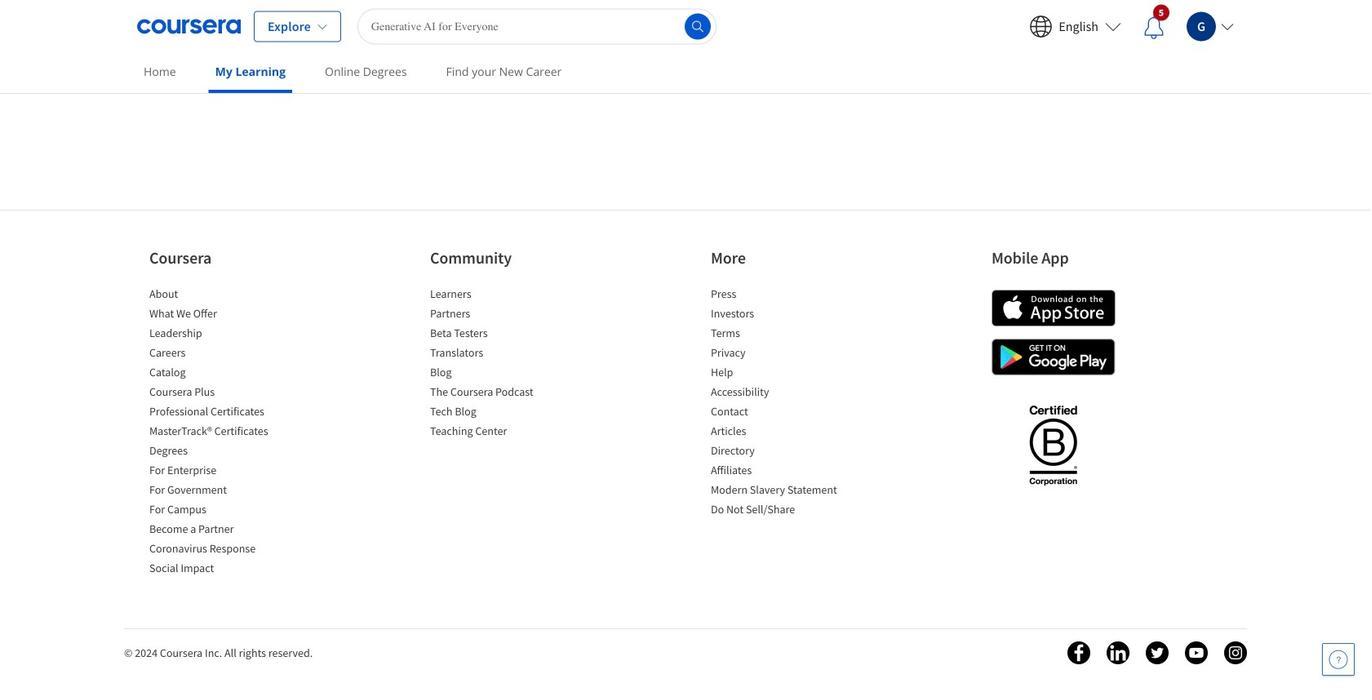 Task type: vqa. For each thing, say whether or not it's contained in the screenshot.
tab panel
yes



Task type: locate. For each thing, give the bounding box(es) containing it.
3 list from the left
[[711, 286, 850, 521]]

1 horizontal spatial list
[[430, 286, 569, 442]]

2 horizontal spatial list
[[711, 286, 850, 521]]

download on the app store image
[[992, 290, 1116, 327]]

2 list from the left
[[430, 286, 569, 442]]

coursera youtube image
[[1185, 642, 1208, 664]]

tab panel
[[137, 0, 1234, 184]]

help center image
[[1329, 650, 1349, 669]]

coursera facebook image
[[1068, 642, 1091, 664]]

list item
[[149, 286, 288, 305], [430, 286, 569, 305], [711, 286, 850, 305], [149, 305, 288, 325], [430, 305, 569, 325], [711, 305, 850, 325], [149, 325, 288, 344], [430, 325, 569, 344], [711, 325, 850, 344], [149, 344, 288, 364], [430, 344, 569, 364], [711, 344, 850, 364], [149, 364, 288, 384], [430, 364, 569, 384], [711, 364, 850, 384], [149, 384, 288, 403], [430, 384, 569, 403], [711, 384, 850, 403], [149, 403, 288, 423], [430, 403, 569, 423], [711, 403, 850, 423], [149, 423, 288, 442], [430, 423, 569, 442], [711, 423, 850, 442], [149, 442, 288, 462], [711, 442, 850, 462], [149, 462, 288, 482], [711, 462, 850, 482], [149, 482, 288, 501], [711, 482, 850, 501], [149, 501, 288, 521], [711, 501, 850, 521], [149, 521, 288, 540], [149, 540, 288, 560], [149, 560, 288, 580]]

coursera linkedin image
[[1107, 642, 1130, 664]]

None search field
[[357, 9, 717, 44]]

list
[[149, 286, 288, 580], [430, 286, 569, 442], [711, 286, 850, 521]]

0 horizontal spatial list
[[149, 286, 288, 580]]



Task type: describe. For each thing, give the bounding box(es) containing it.
get it on google play image
[[992, 339, 1116, 375]]

logo of certified b corporation image
[[1020, 396, 1087, 494]]

1 list from the left
[[149, 286, 288, 580]]

coursera twitter image
[[1146, 642, 1169, 664]]

coursera image
[[137, 13, 241, 40]]

coursera instagram image
[[1224, 642, 1247, 664]]



